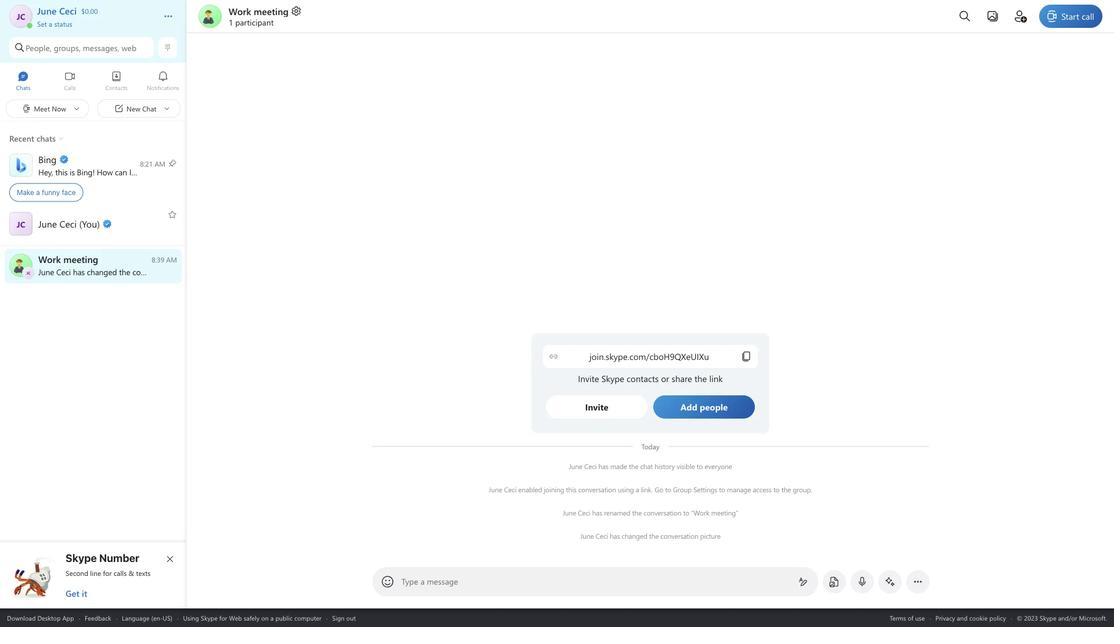 Task type: describe. For each thing, give the bounding box(es) containing it.
language (en-us) link
[[122, 613, 173, 622]]

funny
[[42, 188, 60, 197]]

bing
[[77, 167, 93, 177]]

conversation for to
[[644, 508, 682, 517]]

people, groups, messages, web button
[[9, 37, 154, 58]]

public
[[276, 613, 293, 622]]

use
[[916, 613, 926, 622]]

ceci for has made the chat history visible to everyone
[[585, 462, 597, 471]]

type
[[402, 576, 419, 587]]

joining
[[544, 485, 565, 494]]

us)
[[163, 613, 173, 622]]

how
[[97, 167, 113, 177]]

changed
[[622, 531, 648, 541]]

skype number element
[[10, 552, 177, 599]]

can
[[115, 167, 127, 177]]

texts
[[136, 568, 151, 578]]

june ceci enabled joining this conversation using a link. go to group settings to manage access to the group.
[[489, 485, 813, 494]]

sign out
[[332, 613, 356, 622]]

group
[[674, 485, 692, 494]]

set
[[37, 19, 47, 28]]

privacy
[[936, 613, 956, 622]]

!
[[93, 167, 95, 177]]

cookie
[[970, 613, 988, 622]]

you
[[151, 167, 164, 177]]

0 vertical spatial meeting
[[254, 5, 289, 17]]

picture
[[701, 531, 721, 541]]

download desktop app link
[[7, 613, 74, 622]]

june for june ceci has made the chat history visible to everyone
[[569, 462, 583, 471]]

to left " at the bottom right
[[684, 508, 690, 517]]

made
[[611, 462, 628, 471]]

help
[[133, 167, 149, 177]]

message
[[427, 576, 459, 587]]

settings
[[694, 485, 718, 494]]

has for renamed
[[593, 508, 603, 517]]

june ceci has renamed the conversation to " work meeting "
[[563, 508, 739, 517]]

feedback link
[[85, 613, 111, 622]]

i
[[129, 167, 131, 177]]

manage
[[728, 485, 752, 494]]

enabled
[[519, 485, 542, 494]]

ceci for has changed the conversation picture
[[596, 531, 608, 541]]

ceci left renamed
[[578, 508, 591, 517]]

to right settings
[[720, 485, 726, 494]]

groups,
[[54, 42, 81, 53]]

work meeting
[[229, 5, 289, 17]]

june ceci has made the chat history visible to everyone
[[569, 462, 733, 471]]

june for june ceci enabled joining this conversation using a link. go to group settings to manage access to the group.
[[489, 485, 503, 494]]

conversation for using
[[579, 485, 617, 494]]

language (en-us)
[[122, 613, 173, 622]]

for for calls
[[103, 568, 112, 578]]

status
[[54, 19, 72, 28]]

"
[[692, 508, 694, 517]]

using
[[183, 613, 199, 622]]

hey,
[[38, 167, 53, 177]]

language
[[122, 613, 150, 622]]

out
[[347, 613, 356, 622]]

policy
[[990, 613, 1007, 622]]

set a status
[[37, 19, 72, 28]]

safely
[[244, 613, 260, 622]]

work meeting button
[[229, 5, 302, 17]]

people,
[[26, 42, 52, 53]]

renamed
[[604, 508, 631, 517]]

a right the on
[[271, 613, 274, 622]]

sign
[[332, 613, 345, 622]]

type a message
[[402, 576, 459, 587]]

the for june ceci has made the chat history visible to everyone
[[629, 462, 639, 471]]

feedback
[[85, 613, 111, 622]]

download
[[7, 613, 36, 622]]

set a status button
[[37, 16, 152, 28]]

to right visible at bottom right
[[697, 462, 703, 471]]

on
[[262, 613, 269, 622]]



Task type: locate. For each thing, give the bounding box(es) containing it.
this left the "is"
[[55, 167, 68, 177]]

second line for calls & texts
[[66, 568, 151, 578]]

get
[[66, 588, 79, 599]]

skype right using on the left bottom of page
[[201, 613, 218, 622]]

1 vertical spatial conversation
[[644, 508, 682, 517]]

privacy and cookie policy
[[936, 613, 1007, 622]]

using
[[618, 485, 634, 494]]

tab list
[[0, 66, 186, 98]]

computer
[[295, 613, 322, 622]]

1 horizontal spatial meeting
[[712, 508, 736, 517]]

has left made
[[599, 462, 609, 471]]

1 horizontal spatial work
[[694, 508, 710, 517]]

to right go
[[666, 485, 672, 494]]

1 vertical spatial work
[[694, 508, 710, 517]]

ceci for enabled joining this conversation using a link. go to group settings to manage access to the group.
[[504, 485, 517, 494]]

the right renamed
[[633, 508, 642, 517]]

second
[[66, 568, 88, 578]]

conversation
[[579, 485, 617, 494], [644, 508, 682, 517], [661, 531, 699, 541]]

ceci
[[585, 462, 597, 471], [504, 485, 517, 494], [578, 508, 591, 517], [596, 531, 608, 541]]

the for june ceci has renamed the conversation to " work meeting "
[[633, 508, 642, 517]]

0 horizontal spatial meeting
[[254, 5, 289, 17]]

this right the joining
[[566, 485, 577, 494]]

skype up second
[[66, 552, 97, 564]]

a for message
[[421, 576, 425, 587]]

conversation for picture
[[661, 531, 699, 541]]

work
[[229, 5, 251, 17], [694, 508, 710, 517]]

the right changed
[[650, 531, 659, 541]]

june up type a message text box
[[581, 531, 594, 541]]

1 horizontal spatial for
[[219, 613, 227, 622]]

sign out link
[[332, 613, 356, 622]]

ceci left made
[[585, 462, 597, 471]]

0 horizontal spatial this
[[55, 167, 68, 177]]

0 vertical spatial has
[[599, 462, 609, 471]]

face
[[62, 188, 76, 197]]

the left group.
[[782, 485, 792, 494]]

the left chat
[[629, 462, 639, 471]]

terms of use link
[[890, 613, 926, 622]]

to
[[697, 462, 703, 471], [666, 485, 672, 494], [720, 485, 726, 494], [774, 485, 780, 494], [684, 508, 690, 517]]

web
[[122, 42, 137, 53]]

has left changed
[[610, 531, 620, 541]]

conversation down " at the bottom right
[[661, 531, 699, 541]]

conversation left using
[[579, 485, 617, 494]]

has
[[599, 462, 609, 471], [593, 508, 603, 517], [610, 531, 620, 541]]

0 vertical spatial conversation
[[579, 485, 617, 494]]

2 vertical spatial has
[[610, 531, 620, 541]]

for right 'line'
[[103, 568, 112, 578]]

1 horizontal spatial this
[[566, 485, 577, 494]]

a for status
[[49, 19, 52, 28]]

june left enabled
[[489, 485, 503, 494]]

1 vertical spatial skype
[[201, 613, 218, 622]]

history
[[655, 462, 675, 471]]

make a funny face
[[17, 188, 76, 197]]

a
[[49, 19, 52, 28], [36, 188, 40, 197], [636, 485, 640, 494], [421, 576, 425, 587], [271, 613, 274, 622]]

terms
[[890, 613, 907, 622]]

june
[[569, 462, 583, 471], [489, 485, 503, 494], [563, 508, 577, 517], [581, 531, 594, 541]]

june ceci has changed the conversation picture
[[581, 531, 721, 541]]

(en-
[[151, 613, 163, 622]]

skype number
[[66, 552, 140, 564]]

messages,
[[83, 42, 119, 53]]

is
[[70, 167, 75, 177]]

june down the joining
[[563, 508, 577, 517]]

this
[[55, 167, 68, 177], [566, 485, 577, 494]]

for inside skype number element
[[103, 568, 112, 578]]

make
[[17, 188, 34, 197]]

0 horizontal spatial skype
[[66, 552, 97, 564]]

desktop
[[37, 613, 61, 622]]

for left web
[[219, 613, 227, 622]]

0 horizontal spatial work
[[229, 5, 251, 17]]

visible
[[677, 462, 695, 471]]

conversation down go
[[644, 508, 682, 517]]

1 vertical spatial this
[[566, 485, 577, 494]]

access
[[753, 485, 772, 494]]

0 horizontal spatial for
[[103, 568, 112, 578]]

a right type
[[421, 576, 425, 587]]

to right access
[[774, 485, 780, 494]]

a for funny
[[36, 188, 40, 197]]

go
[[655, 485, 664, 494]]

and
[[958, 613, 968, 622]]

calls
[[114, 568, 127, 578]]

using skype for web safely on a public computer
[[183, 613, 322, 622]]

terms of use
[[890, 613, 926, 622]]

of
[[909, 613, 914, 622]]

line
[[90, 568, 101, 578]]

the
[[629, 462, 639, 471], [782, 485, 792, 494], [633, 508, 642, 517], [650, 531, 659, 541]]

today?
[[166, 167, 189, 177]]

june for june ceci has renamed the conversation to " work meeting "
[[563, 508, 577, 517]]

a right make
[[36, 188, 40, 197]]

ceci left enabled
[[504, 485, 517, 494]]

it
[[82, 588, 87, 599]]

0 vertical spatial skype
[[66, 552, 97, 564]]

Type a message text field
[[402, 576, 790, 588]]

people, groups, messages, web
[[26, 42, 137, 53]]

download desktop app
[[7, 613, 74, 622]]

1 vertical spatial for
[[219, 613, 227, 622]]

a left link.
[[636, 485, 640, 494]]

get it
[[66, 588, 87, 599]]

2 vertical spatial conversation
[[661, 531, 699, 541]]

has left renamed
[[593, 508, 603, 517]]

0 vertical spatial for
[[103, 568, 112, 578]]

skype
[[66, 552, 97, 564], [201, 613, 218, 622]]

1 vertical spatial meeting
[[712, 508, 736, 517]]

0 vertical spatial work
[[229, 5, 251, 17]]

a inside button
[[49, 19, 52, 28]]

everyone
[[705, 462, 733, 471]]

a right set
[[49, 19, 52, 28]]

group.
[[793, 485, 813, 494]]

number
[[99, 552, 140, 564]]

link.
[[641, 485, 653, 494]]

app
[[62, 613, 74, 622]]

using skype for web safely on a public computer link
[[183, 613, 322, 622]]

0 vertical spatial this
[[55, 167, 68, 177]]

chat
[[641, 462, 653, 471]]

privacy and cookie policy link
[[936, 613, 1007, 622]]

web
[[229, 613, 242, 622]]

"
[[736, 508, 739, 517]]

june left made
[[569, 462, 583, 471]]

the for june ceci has changed the conversation picture
[[650, 531, 659, 541]]

for
[[103, 568, 112, 578], [219, 613, 227, 622]]

1 vertical spatial has
[[593, 508, 603, 517]]

&
[[129, 568, 134, 578]]

ceci down renamed
[[596, 531, 608, 541]]

has for made
[[599, 462, 609, 471]]

has for changed
[[610, 531, 620, 541]]

hey, this is bing ! how can i help you today?
[[38, 167, 191, 177]]

june for june ceci has changed the conversation picture
[[581, 531, 594, 541]]

for for web
[[219, 613, 227, 622]]

1 horizontal spatial skype
[[201, 613, 218, 622]]



Task type: vqa. For each thing, say whether or not it's contained in the screenshot.
Enter
no



